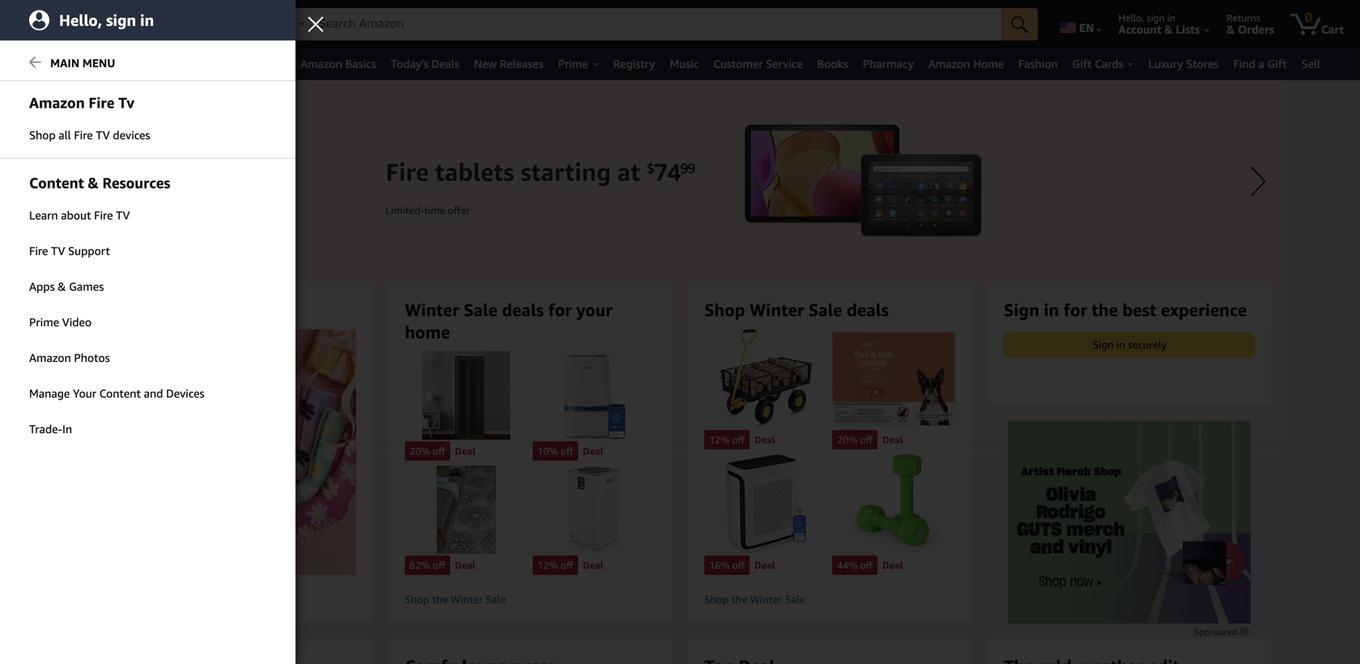 Task type: describe. For each thing, give the bounding box(es) containing it.
kenmore pm3020 air purifiers with h13 true hepa filter, covers up to 1500 sq.foot, 24db silentclean 3-stage hepa filtration system, 5 speeds for home large room, kitchens & bedroom image
[[533, 466, 656, 554]]

& for account
[[1165, 23, 1173, 36]]

2 vertical spatial fire
[[29, 244, 48, 258]]

menu
[[82, 56, 115, 70]]

2 for from the left
[[1064, 300, 1088, 320]]

amazon home
[[929, 57, 1004, 70]]

12% for vevor steel garden cart, heavy duty 900 lbs capacity, with removable mesh sides to convert into flatbed, utility metal wagon with 180° rotating handle and 10 in tires, perfect for farm, yard image on the right of the page
[[709, 434, 730, 446]]

20% for joydeco door curtain closet door, closet curtain for open closet, closet curtains for bedroom closet door, door curtains for doorways privacy bedroom(40wx78l) image
[[410, 445, 430, 457]]

new releases link
[[467, 53, 551, 75]]

shop all fire tv devices
[[29, 128, 150, 142]]

fashion
[[1019, 57, 1058, 70]]

gift cards
[[1073, 57, 1124, 70]]

registry
[[614, 57, 655, 70]]

returns
[[1227, 12, 1261, 23]]

winter inside "winter sale deals for your home"
[[405, 300, 459, 320]]

0 horizontal spatial hello,
[[59, 11, 102, 30]]

trade-in
[[29, 422, 72, 436]]

releases
[[500, 57, 544, 70]]

account & lists
[[1119, 23, 1200, 36]]

amazon basics
[[301, 57, 376, 70]]

12% for kenmore pm3020 air purifiers with h13 true hepa filter, covers up to 1500 sq.foot, 24db silentclean 3-stage hepa filtration system, 5 speeds for home large room, kitchens & bedroom "image"
[[538, 560, 558, 571]]

today's
[[391, 57, 429, 70]]

medical care
[[64, 57, 129, 70]]

today's deals
[[391, 57, 460, 70]]

prime for prime
[[558, 57, 588, 70]]

0 horizontal spatial sign
[[106, 11, 136, 30]]

shop the winter sale link for shop winter sale deals
[[705, 593, 956, 607]]

winter sale deals for your home
[[405, 300, 613, 342]]

a
[[1259, 57, 1265, 70]]

content
[[99, 387, 141, 400]]

amazon fire tv
[[29, 94, 134, 111]]

resources
[[102, 174, 170, 192]]

amazon photos
[[29, 351, 110, 364]]

tv for all
[[96, 128, 110, 142]]

mahwah
[[183, 12, 220, 23]]

off for levoit air purifiers for home large room up to 1900 ft² in 1 hr with washable filters, air quality monitor, smart wifi, hepa filter captures allergies, pet hair, smoke, pollen in bedroom, vital 200s image on the bottom
[[733, 560, 745, 571]]

pharmacy link
[[856, 53, 921, 75]]

sponsored ad element
[[1008, 421, 1251, 624]]

prime for prime video
[[29, 315, 59, 329]]

registry link
[[606, 53, 663, 75]]

deal for kenmore pm3020 air purifiers with h13 true hepa filter, covers up to 1500 sq.foot, 24db silentclean 3-stage hepa filtration system, 5 speeds for home large room, kitchens & bedroom "image"
[[583, 560, 604, 571]]

main
[[50, 56, 79, 70]]

amazon basics link
[[293, 53, 384, 75]]

sign in for the best experience
[[1004, 300, 1247, 320]]

44% off
[[837, 560, 873, 571]]

off for cap barbell neoprene dumbbell weights, 8 lb pair, shamrock image
[[860, 560, 873, 571]]

care
[[106, 57, 129, 70]]

deal for joydeco door curtain closet door, closet curtain for open closet, closet curtains for bedroom closet door, door curtains for doorways privacy bedroom(40wx78l) image
[[455, 445, 476, 457]]

deal for levoit air purifiers for home large room up to 1900 ft² in 1 hr with washable filters, air quality monitor, smart wifi, hepa filter captures allergies, pet hair, smoke, pollen in bedroom, vital 200s image on the bottom
[[755, 560, 775, 571]]

devices
[[113, 128, 150, 142]]

home
[[405, 322, 450, 342]]

shop winter sale deals image
[[77, 329, 384, 575]]

fire tablets starting at $74.99. limited-time offer. image
[[73, 80, 1288, 566]]

sell link
[[1295, 53, 1328, 75]]

0
[[1305, 9, 1313, 25]]

& for apps
[[58, 280, 66, 293]]

manage
[[29, 387, 70, 400]]

trade-in link
[[0, 412, 296, 446]]

learn about fire tv
[[29, 209, 130, 222]]

leave feedback on sponsored ad element
[[1195, 627, 1251, 637]]

shop the winter sale for shop winter sale deals
[[705, 593, 806, 606]]

amazon home link
[[921, 53, 1012, 75]]

20% off for amazon basics flea and tick topical treatment for small dogs (5 -22 pounds), 6 count (previously solimo) image at the right of the page
[[837, 434, 873, 446]]

about
[[61, 209, 91, 222]]

best
[[1123, 300, 1157, 320]]

apps & games
[[29, 280, 104, 293]]

amazon for amazon basics
[[301, 57, 343, 70]]

10%
[[538, 445, 558, 457]]

books
[[818, 57, 849, 70]]

location
[[166, 23, 209, 36]]

new releases
[[474, 57, 544, 70]]

update
[[124, 23, 163, 36]]

main menu link
[[0, 46, 296, 81]]

none search field inside navigation navigation
[[271, 8, 1038, 42]]

2 deals from the left
[[847, 300, 889, 320]]

44%
[[837, 560, 858, 571]]

en link
[[1051, 4, 1110, 45]]

levoit air purifiers for home large room up to 1900 ft² in 1 hr with washable filters, air quality monitor, smart wifi, hepa filter captures allergies, pet hair, smoke, pollen in bedroom, vital 200s image
[[705, 454, 828, 554]]

find a gift
[[1234, 57, 1287, 70]]

shop all fire tv devices link
[[0, 118, 296, 152]]

2 horizontal spatial the
[[1092, 300, 1118, 320]]

sponsored
[[1195, 627, 1240, 637]]

find a gift link
[[1226, 53, 1295, 75]]

12% off for kenmore pm3020 air purifiers with h13 true hepa filter, covers up to 1500 sq.foot, 24db silentclean 3-stage hepa filtration system, 5 speeds for home large room, kitchens & bedroom "image"
[[538, 560, 573, 571]]

manage your content and devices link
[[0, 377, 296, 411]]

deal for rugshop modern floral circles design for living room,bedroom,home office,kitchen non shedding runner rug 2' x 7' 2" gray image
[[455, 560, 476, 571]]

photos
[[74, 351, 110, 364]]

delivering to mahwah 07430 update location
[[124, 12, 251, 36]]

vevor steel garden cart, heavy duty 900 lbs capacity, with removable mesh sides to convert into flatbed, utility metal wagon with 180° rotating handle and 10 in tires, perfect for farm, yard image
[[705, 329, 828, 429]]

gift inside "link"
[[1073, 57, 1092, 70]]

shop winter sale deals
[[705, 300, 889, 320]]

pharmacy
[[863, 57, 914, 70]]

stores
[[1187, 57, 1219, 70]]

20% for amazon basics flea and tick topical treatment for small dogs (5 -22 pounds), 6 count (previously solimo) image at the right of the page
[[837, 434, 858, 446]]

new
[[474, 57, 497, 70]]

sign inside navigation navigation
[[1147, 12, 1165, 23]]

& for returns
[[1227, 23, 1235, 36]]

sell
[[1302, 57, 1321, 70]]

support
[[68, 244, 110, 258]]

sign for sign in securely
[[1093, 338, 1114, 351]]

fire for about
[[94, 209, 113, 222]]

music link
[[663, 53, 706, 75]]

hello, sign in link
[[0, 0, 296, 40]]

luxury
[[1149, 57, 1184, 70]]

and
[[144, 387, 163, 400]]

2 gift from the left
[[1268, 57, 1287, 70]]

experience
[[1161, 300, 1247, 320]]

orders
[[1238, 23, 1275, 36]]



Task type: locate. For each thing, give the bounding box(es) containing it.
1 gift from the left
[[1073, 57, 1092, 70]]

1 horizontal spatial shop the winter sale link
[[705, 593, 956, 607]]

account
[[1119, 23, 1162, 36]]

none submit inside navigation navigation
[[1002, 8, 1038, 40]]

0 vertical spatial sign
[[1004, 300, 1040, 320]]

off right 10%
[[561, 445, 573, 457]]

& inside returns & orders
[[1227, 23, 1235, 36]]

for left your
[[549, 300, 572, 320]]

shop the winter sale for winter sale deals for your home
[[405, 593, 506, 606]]

1 horizontal spatial fire
[[74, 128, 93, 142]]

rugshop modern floral circles design for living room,bedroom,home office,kitchen non shedding runner rug 2' x 7' 2" gray image
[[405, 466, 528, 554]]

1 for from the left
[[549, 300, 572, 320]]

1 horizontal spatial 20%
[[837, 434, 858, 446]]

0 vertical spatial tv
[[96, 128, 110, 142]]

deal right 62% off
[[455, 560, 476, 571]]

tv down resources
[[116, 209, 130, 222]]

1 horizontal spatial 12%
[[709, 434, 730, 446]]

2 horizontal spatial tv
[[116, 209, 130, 222]]

cart
[[1322, 23, 1344, 36]]

joydeco door curtain closet door, closet curtain for open closet, closet curtains for bedroom closet door, door curtains for doorways privacy bedroom(40wx78l) image
[[405, 351, 528, 440]]

hello, inside navigation navigation
[[1119, 12, 1145, 23]]

off for rugshop modern floral circles design for living room,bedroom,home office,kitchen non shedding runner rug 2' x 7' 2" gray image
[[433, 560, 445, 571]]

1 horizontal spatial the
[[732, 593, 748, 606]]

today's deals link
[[384, 53, 467, 75]]

off for kenmore pm3020 air purifiers with h13 true hepa filter, covers up to 1500 sq.foot, 24db silentclean 3-stage hepa filtration system, 5 speeds for home large room, kitchens & bedroom "image"
[[561, 560, 573, 571]]

fire right about
[[94, 209, 113, 222]]

amazon image
[[15, 15, 93, 39]]

deal down amazon basics flea and tick topical treatment for small dogs (5 -22 pounds), 6 count (previously solimo) image at the right of the page
[[883, 434, 903, 446]]

learn about fire tv link
[[0, 198, 296, 232]]

amazon left home
[[929, 57, 971, 70]]

gift right a
[[1268, 57, 1287, 70]]

0 vertical spatial 12% off
[[709, 434, 745, 446]]

1 shop the winter sale from the left
[[405, 593, 506, 606]]

deal for cap barbell neoprene dumbbell weights, 8 lb pair, shamrock image
[[883, 560, 903, 571]]

1 horizontal spatial 12% off
[[709, 434, 745, 446]]

0 vertical spatial fire
[[74, 128, 93, 142]]

& for content
[[88, 174, 99, 192]]

tv
[[96, 128, 110, 142], [116, 209, 130, 222], [51, 244, 65, 258]]

off
[[733, 434, 745, 446], [860, 434, 873, 446], [433, 445, 445, 457], [561, 445, 573, 457], [433, 560, 445, 571], [561, 560, 573, 571], [733, 560, 745, 571], [860, 560, 873, 571]]

1 horizontal spatial deals
[[847, 300, 889, 320]]

12% off down vevor steel garden cart, heavy duty 900 lbs capacity, with removable mesh sides to convert into flatbed, utility metal wagon with 180° rotating handle and 10 in tires, perfect for farm, yard image on the right of the page
[[709, 434, 745, 446]]

prime left video
[[29, 315, 59, 329]]

amazon for amazon photos
[[29, 351, 71, 364]]

sign
[[106, 11, 136, 30], [1147, 12, 1165, 23]]

hello, right en
[[1119, 12, 1145, 23]]

0 horizontal spatial 12%
[[538, 560, 558, 571]]

all button
[[9, 49, 56, 80]]

1 horizontal spatial gift
[[1268, 57, 1287, 70]]

Search Amazon text field
[[313, 9, 1002, 40]]

games
[[69, 280, 104, 293]]

1 horizontal spatial hello, sign in
[[1119, 12, 1176, 23]]

1 vertical spatial sign
[[1093, 338, 1114, 351]]

amazon photos link
[[0, 341, 296, 375]]

navigation navigation
[[0, 0, 1361, 80]]

deal down vevor steel garden cart, heavy duty 900 lbs capacity, with removable mesh sides to convert into flatbed, utility metal wagon with 180° rotating handle and 10 in tires, perfect for farm, yard image on the right of the page
[[755, 434, 775, 446]]

off for levoit 4l smart cool mist humidifier for home bedroom with essential oils, customize humidity for baby & plants, app & voice control, schedule, timer, last up to 40hrs, whisper quiet, handle design image
[[561, 445, 573, 457]]

0 horizontal spatial shop the winter sale
[[405, 593, 506, 606]]

main content
[[0, 80, 1361, 664]]

off down vevor steel garden cart, heavy duty 900 lbs capacity, with removable mesh sides to convert into flatbed, utility metal wagon with 180° rotating handle and 10 in tires, perfect for farm, yard image on the right of the page
[[733, 434, 745, 446]]

for inside "winter sale deals for your home"
[[549, 300, 572, 320]]

1 shop the winter sale link from the left
[[405, 593, 656, 607]]

amazon for amazon home
[[929, 57, 971, 70]]

hello, sign in
[[59, 11, 154, 30], [1119, 12, 1176, 23]]

None submit
[[1002, 8, 1038, 40]]

0 horizontal spatial deals
[[502, 300, 544, 320]]

sale inside "winter sale deals for your home"
[[464, 300, 498, 320]]

fire for all
[[74, 128, 93, 142]]

0 horizontal spatial the
[[432, 593, 448, 606]]

main menu
[[50, 56, 115, 70]]

shop down '16%'
[[705, 593, 729, 606]]

the left best
[[1092, 300, 1118, 320]]

hello, sign in left lists
[[1119, 12, 1176, 23]]

deal
[[755, 434, 775, 446], [883, 434, 903, 446], [455, 445, 476, 457], [583, 445, 604, 457], [455, 560, 476, 571], [583, 560, 604, 571], [755, 560, 775, 571], [883, 560, 903, 571]]

in inside navigation navigation
[[1168, 12, 1176, 23]]

20% off down joydeco door curtain closet door, closet curtain for open closet, closet curtains for bedroom closet door, door curtains for doorways privacy bedroom(40wx78l) image
[[410, 445, 445, 457]]

luxury stores link
[[1142, 53, 1226, 75]]

gift
[[1073, 57, 1092, 70], [1268, 57, 1287, 70]]

2 horizontal spatial fire
[[94, 209, 113, 222]]

0 horizontal spatial gift
[[1073, 57, 1092, 70]]

luxury stores
[[1149, 57, 1219, 70]]

sponsored link
[[1195, 624, 1251, 640]]

hello, up the main menu at the left of page
[[59, 11, 102, 30]]

0 horizontal spatial 12% off
[[538, 560, 573, 571]]

& right the apps
[[58, 280, 66, 293]]

62% off
[[410, 560, 445, 571]]

cards
[[1095, 57, 1124, 70]]

tv for about
[[116, 209, 130, 222]]

prime video
[[29, 315, 92, 329]]

deals left your
[[502, 300, 544, 320]]

1 vertical spatial 12%
[[538, 560, 558, 571]]

off down amazon basics flea and tick topical treatment for small dogs (5 -22 pounds), 6 count (previously solimo) image at the right of the page
[[860, 434, 873, 446]]

shop the winter sale down 16% off
[[705, 593, 806, 606]]

shop down 62%
[[405, 593, 429, 606]]

customer
[[714, 57, 763, 70]]

apps & games link
[[0, 270, 296, 304]]

gift left cards
[[1073, 57, 1092, 70]]

the for shop winter sale deals
[[732, 593, 748, 606]]

sign up care
[[106, 11, 136, 30]]

1 horizontal spatial sign
[[1147, 12, 1165, 23]]

in
[[140, 11, 154, 30], [1168, 12, 1176, 23], [1044, 300, 1060, 320], [1117, 338, 1126, 351]]

None search field
[[271, 8, 1038, 42]]

off right '16%'
[[733, 560, 745, 571]]

deals up amazon basics flea and tick topical treatment for small dogs (5 -22 pounds), 6 count (previously solimo) image at the right of the page
[[847, 300, 889, 320]]

1 horizontal spatial prime
[[558, 57, 588, 70]]

deal for vevor steel garden cart, heavy duty 900 lbs capacity, with removable mesh sides to convert into flatbed, utility metal wagon with 180° rotating handle and 10 in tires, perfect for farm, yard image on the right of the page
[[755, 434, 775, 446]]

0 horizontal spatial tv
[[51, 244, 65, 258]]

1 vertical spatial fire
[[94, 209, 113, 222]]

12%
[[709, 434, 730, 446], [538, 560, 558, 571]]

1 vertical spatial prime
[[29, 315, 59, 329]]

prime inside prime link
[[558, 57, 588, 70]]

1 horizontal spatial for
[[1064, 300, 1088, 320]]

sign in securely link
[[1005, 333, 1255, 357]]

sign for sign in for the best experience
[[1004, 300, 1040, 320]]

amazon left basics
[[301, 57, 343, 70]]

fire tv support link
[[0, 234, 296, 268]]

deal right '10% off' at the left bottom of the page
[[583, 445, 604, 457]]

all
[[34, 58, 49, 71]]

12% off down kenmore pm3020 air purifiers with h13 true hepa filter, covers up to 1500 sq.foot, 24db silentclean 3-stage hepa filtration system, 5 speeds for home large room, kitchens & bedroom "image"
[[538, 560, 573, 571]]

your
[[577, 300, 613, 320]]

0 horizontal spatial sign
[[1004, 300, 1040, 320]]

20% off down amazon basics flea and tick topical treatment for small dogs (5 -22 pounds), 6 count (previously solimo) image at the right of the page
[[837, 434, 873, 446]]

hello, sign in up "menu"
[[59, 11, 154, 30]]

0 horizontal spatial amazon
[[29, 351, 71, 364]]

20% down joydeco door curtain closet door, closet curtain for open closet, closet curtains for bedroom closet door, door curtains for doorways privacy bedroom(40wx78l) image
[[410, 445, 430, 457]]

for
[[549, 300, 572, 320], [1064, 300, 1088, 320]]

lists
[[1176, 23, 1200, 36]]

deals inside "winter sale deals for your home"
[[502, 300, 544, 320]]

music
[[670, 57, 699, 70]]

& up learn about fire tv
[[88, 174, 99, 192]]

prime video link
[[0, 305, 296, 339]]

shop the winter sale down 62% off
[[405, 593, 506, 606]]

off for vevor steel garden cart, heavy duty 900 lbs capacity, with removable mesh sides to convert into flatbed, utility metal wagon with 180° rotating handle and 10 in tires, perfect for farm, yard image on the right of the page
[[733, 434, 745, 446]]

tv left the devices
[[96, 128, 110, 142]]

off right 44%
[[860, 560, 873, 571]]

1 horizontal spatial shop the winter sale
[[705, 593, 806, 606]]

shop the winter sale link for winter sale deals for your home
[[405, 593, 656, 607]]

content
[[29, 174, 84, 192]]

deal right 44% off
[[883, 560, 903, 571]]

amazon basics flea and tick topical treatment for small dogs (5 -22 pounds), 6 count (previously solimo) image
[[833, 329, 956, 429]]

deals
[[432, 57, 460, 70]]

0 vertical spatial prime
[[558, 57, 588, 70]]

medical care link
[[56, 53, 147, 75]]

1 horizontal spatial sign
[[1093, 338, 1114, 351]]

fire
[[89, 94, 115, 111]]

sign inside sign in securely link
[[1093, 338, 1114, 351]]

0 horizontal spatial 20% off
[[410, 445, 445, 457]]

1 horizontal spatial 20% off
[[837, 434, 873, 446]]

learn
[[29, 209, 58, 222]]

1 horizontal spatial amazon
[[301, 57, 343, 70]]

off for joydeco door curtain closet door, closet curtain for open closet, closet curtains for bedroom closet door, door curtains for doorways privacy bedroom(40wx78l) image
[[433, 445, 445, 457]]

returns & orders
[[1227, 12, 1275, 36]]

fashion link
[[1012, 53, 1066, 75]]

2 shop the winter sale link from the left
[[705, 593, 956, 607]]

& left lists
[[1165, 23, 1173, 36]]

winter
[[405, 300, 459, 320], [750, 300, 804, 320], [451, 593, 483, 606], [750, 593, 783, 606]]

all
[[59, 128, 71, 142]]

shop up vevor steel garden cart, heavy duty 900 lbs capacity, with removable mesh sides to convert into flatbed, utility metal wagon with 180° rotating handle and 10 in tires, perfect for farm, yard image on the right of the page
[[705, 300, 746, 320]]

your
[[73, 387, 96, 400]]

prime inside prime video link
[[29, 315, 59, 329]]

12% off for vevor steel garden cart, heavy duty 900 lbs capacity, with removable mesh sides to convert into flatbed, utility metal wagon with 180° rotating handle and 10 in tires, perfect for farm, yard image on the right of the page
[[709, 434, 745, 446]]

16%
[[709, 560, 730, 571]]

for left best
[[1064, 300, 1088, 320]]

the down 16% off
[[732, 593, 748, 606]]

the for winter sale deals for your home
[[432, 593, 448, 606]]

2 shop the winter sale from the left
[[705, 593, 806, 606]]

home
[[973, 57, 1004, 70]]

hello, sign in inside hello, sign in link
[[59, 11, 154, 30]]

customer service link
[[706, 53, 810, 75]]

en
[[1080, 21, 1095, 34]]

sign left lists
[[1147, 12, 1165, 23]]

deal down kenmore pm3020 air purifiers with h13 true hepa filter, covers up to 1500 sq.foot, 24db silentclean 3-stage hepa filtration system, 5 speeds for home large room, kitchens & bedroom "image"
[[583, 560, 604, 571]]

off down joydeco door curtain closet door, closet curtain for open closet, closet curtains for bedroom closet door, door curtains for doorways privacy bedroom(40wx78l) image
[[433, 445, 445, 457]]

amazon
[[29, 94, 85, 111]]

basics
[[345, 57, 376, 70]]

0 vertical spatial 12%
[[709, 434, 730, 446]]

0 horizontal spatial fire
[[29, 244, 48, 258]]

prime link
[[551, 53, 606, 75]]

cap barbell neoprene dumbbell weights, 8 lb pair, shamrock image
[[833, 454, 956, 554]]

off right 62%
[[433, 560, 445, 571]]

trade-
[[29, 422, 62, 436]]

customer service
[[714, 57, 803, 70]]

sale
[[464, 300, 498, 320], [809, 300, 843, 320], [486, 593, 506, 606], [785, 593, 806, 606]]

deal right 16% off
[[755, 560, 775, 571]]

0 horizontal spatial 20%
[[410, 445, 430, 457]]

medical
[[64, 57, 103, 70]]

tv left support
[[51, 244, 65, 258]]

0 horizontal spatial shop the winter sale link
[[405, 593, 656, 607]]

12% down vevor steel garden cart, heavy duty 900 lbs capacity, with removable mesh sides to convert into flatbed, utility metal wagon with 180° rotating handle and 10 in tires, perfect for farm, yard image on the right of the page
[[709, 434, 730, 446]]

fire right all
[[74, 128, 93, 142]]

content & resources
[[29, 174, 170, 192]]

0 horizontal spatial prime
[[29, 315, 59, 329]]

1 deals from the left
[[502, 300, 544, 320]]

1 horizontal spatial tv
[[96, 128, 110, 142]]

levoit 4l smart cool mist humidifier for home bedroom with essential oils, customize humidity for baby & plants, app & voice control, schedule, timer, last up to 40hrs, whisper quiet, handle design image
[[533, 351, 656, 440]]

62%
[[410, 560, 430, 571]]

main content containing winter sale deals for your home
[[0, 80, 1361, 664]]

12% off
[[709, 434, 745, 446], [538, 560, 573, 571]]

2 horizontal spatial amazon
[[929, 57, 971, 70]]

hello, sign in inside navigation navigation
[[1119, 12, 1176, 23]]

fire up the apps
[[29, 244, 48, 258]]

12% down kenmore pm3020 air purifiers with h13 true hepa filter, covers up to 1500 sq.foot, 24db silentclean 3-stage hepa filtration system, 5 speeds for home large room, kitchens & bedroom "image"
[[538, 560, 558, 571]]

0 horizontal spatial hello, sign in
[[59, 11, 154, 30]]

video
[[62, 315, 92, 329]]

20% off for joydeco door curtain closet door, closet curtain for open closet, closet curtains for bedroom closet door, door curtains for doorways privacy bedroom(40wx78l) image
[[410, 445, 445, 457]]

2 vertical spatial tv
[[51, 244, 65, 258]]

shop the winter sale
[[405, 593, 506, 606], [705, 593, 806, 606]]

the down 62% off
[[432, 593, 448, 606]]

amazon up manage
[[29, 351, 71, 364]]

off down kenmore pm3020 air purifiers with h13 true hepa filter, covers up to 1500 sq.foot, 24db silentclean 3-stage hepa filtration system, 5 speeds for home large room, kitchens & bedroom "image"
[[561, 560, 573, 571]]

& left orders
[[1227, 23, 1235, 36]]

16% off
[[709, 560, 745, 571]]

deal for amazon basics flea and tick topical treatment for small dogs (5 -22 pounds), 6 count (previously solimo) image at the right of the page
[[883, 434, 903, 446]]

prime
[[558, 57, 588, 70], [29, 315, 59, 329]]

shop left all
[[29, 128, 56, 142]]

0 horizontal spatial for
[[549, 300, 572, 320]]

prime right releases
[[558, 57, 588, 70]]

1 horizontal spatial hello,
[[1119, 12, 1145, 23]]

devices
[[166, 387, 205, 400]]

sign in securely
[[1093, 338, 1167, 351]]

20% down amazon basics flea and tick topical treatment for small dogs (5 -22 pounds), 6 count (previously solimo) image at the right of the page
[[837, 434, 858, 446]]

off for amazon basics flea and tick topical treatment for small dogs (5 -22 pounds), 6 count (previously solimo) image at the right of the page
[[860, 434, 873, 446]]

deals
[[502, 300, 544, 320], [847, 300, 889, 320]]

deal down joydeco door curtain closet door, closet curtain for open closet, closet curtains for bedroom closet door, door curtains for doorways privacy bedroom(40wx78l) image
[[455, 445, 476, 457]]

1 vertical spatial 12% off
[[538, 560, 573, 571]]

1 vertical spatial tv
[[116, 209, 130, 222]]

find
[[1234, 57, 1256, 70]]

deal for levoit 4l smart cool mist humidifier for home bedroom with essential oils, customize humidity for baby & plants, app & voice control, schedule, timer, last up to 40hrs, whisper quiet, handle design image
[[583, 445, 604, 457]]



Task type: vqa. For each thing, say whether or not it's contained in the screenshot.
Find a Gift link
yes



